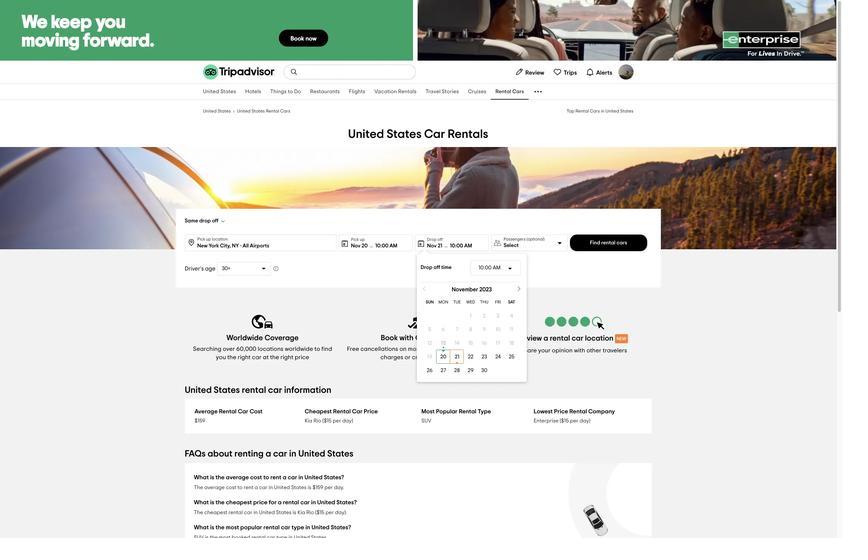 Task type: locate. For each thing, give the bounding box(es) containing it.
top
[[567, 109, 574, 113]]

2 up from the left
[[360, 237, 365, 242]]

opinion
[[552, 348, 573, 354]]

things
[[270, 89, 287, 94]]

0 vertical spatial cheapest
[[226, 500, 252, 506]]

find rental cars button
[[570, 235, 647, 251]]

1 vertical spatial 20
[[440, 354, 446, 360]]

10:00 am for nov 20
[[375, 243, 397, 248]]

wed nov 15 2023 cell
[[464, 337, 478, 350]]

pick for drop off
[[197, 237, 205, 241]]

1 horizontal spatial day)
[[580, 418, 590, 424]]

2 vertical spatial off
[[434, 265, 440, 270]]

0 horizontal spatial $159
[[195, 418, 205, 424]]

1 vertical spatial the
[[194, 510, 203, 515]]

car up type in
[[300, 500, 310, 506]]

day) down cheapest rental car price
[[342, 418, 353, 424]]

0 vertical spatial price
[[295, 354, 309, 360]]

0 horizontal spatial 10:00
[[375, 243, 388, 248]]

fri nov 10 2023 cell
[[491, 323, 505, 337]]

up up nov 20
[[360, 237, 365, 242]]

drop for drop off
[[427, 237, 437, 242]]

5 row from the top
[[423, 350, 518, 364]]

rental
[[495, 89, 511, 94], [266, 109, 279, 113], [575, 109, 589, 113], [219, 409, 237, 415], [333, 409, 351, 415], [459, 409, 476, 415], [569, 409, 587, 415]]

price
[[295, 354, 309, 360], [253, 500, 268, 506]]

am up fri at right
[[493, 265, 501, 271]]

0 horizontal spatial most
[[226, 525, 239, 531]]

per down lowest price rental company
[[570, 418, 578, 424]]

united states car rentals
[[348, 128, 488, 140]]

1 horizontal spatial price
[[554, 409, 568, 415]]

right down the worldwide
[[280, 354, 293, 360]]

coverage
[[265, 334, 299, 342]]

am for 20
[[390, 243, 397, 248]]

1 vertical spatial location
[[585, 335, 614, 342]]

car up what is the average cost to rent a car in united states?
[[273, 449, 287, 459]]

states? down day).
[[331, 525, 351, 531]]

the
[[227, 354, 236, 360], [270, 354, 279, 360], [216, 500, 225, 506], [216, 525, 225, 531]]

0 vertical spatial most
[[408, 346, 421, 352]]

car up share your opinion with other travelers
[[572, 335, 583, 342]]

1 the from the top
[[194, 485, 203, 490]]

2 united states from the top
[[203, 109, 231, 113]]

6
[[442, 327, 445, 332]]

at
[[263, 354, 269, 360]]

3 what from the top
[[194, 525, 209, 531]]

to
[[288, 89, 293, 94], [314, 346, 320, 352], [237, 485, 243, 490]]

cars down review link
[[512, 89, 524, 94]]

rental
[[601, 240, 616, 246], [550, 335, 570, 342], [242, 386, 266, 395], [283, 500, 299, 506], [228, 510, 243, 515], [263, 525, 280, 531]]

tue nov 21 2023 cell
[[450, 350, 464, 364]]

1 vertical spatial rentals
[[448, 128, 488, 140]]

2 horizontal spatial car
[[424, 128, 445, 140]]

cars down the things to do link
[[280, 109, 290, 113]]

1 vertical spatial with
[[574, 348, 585, 354]]

type
[[478, 409, 491, 415]]

0 horizontal spatial rent
[[244, 485, 253, 490]]

1 what from the top
[[194, 474, 209, 481]]

1 vertical spatial what
[[194, 500, 209, 506]]

1 horizontal spatial 10:00
[[450, 243, 463, 248]]

1 horizontal spatial nov
[[427, 243, 437, 248]]

1 horizontal spatial rent
[[270, 474, 281, 481]]

tue nov 07 2023 cell
[[450, 323, 464, 337]]

credit
[[412, 354, 428, 360]]

the down over
[[227, 354, 236, 360]]

4 row from the top
[[423, 337, 518, 350]]

cars inside rental cars link
[[512, 89, 524, 94]]

off up nov 21
[[437, 237, 443, 242]]

1 day) from the left
[[342, 418, 353, 424]]

rent up the average cost to rent a car in united states is $159 per day. in the bottom left of the page
[[270, 474, 281, 481]]

is for what is the cheapest price for a rental car in united states?
[[210, 500, 214, 506]]

1 horizontal spatial right
[[280, 354, 293, 360]]

nov 20
[[351, 243, 368, 248]]

popular
[[240, 525, 262, 531]]

1 horizontal spatial car
[[352, 409, 363, 415]]

0 horizontal spatial price
[[253, 500, 268, 506]]

2
[[483, 313, 486, 319]]

the left the popular
[[216, 525, 225, 531]]

with down 'review a rental car location new'
[[574, 348, 585, 354]]

rent for cost to
[[270, 474, 281, 481]]

0 vertical spatial with
[[399, 334, 414, 342]]

pick down same drop off
[[197, 237, 205, 241]]

review left trips link
[[525, 70, 544, 76]]

0 vertical spatial review
[[525, 70, 544, 76]]

car left the at
[[252, 354, 262, 360]]

day) down lowest price rental company
[[580, 418, 590, 424]]

drop up nov 21
[[427, 237, 437, 242]]

to left find
[[314, 346, 320, 352]]

same drop off
[[185, 218, 219, 224]]

per
[[333, 418, 341, 424], [570, 418, 578, 424], [324, 485, 333, 490], [326, 510, 334, 515]]

row
[[423, 296, 518, 309], [423, 309, 518, 323], [423, 323, 518, 337], [423, 337, 518, 350], [423, 350, 518, 364], [423, 364, 518, 377]]

2 vertical spatial states?
[[331, 525, 351, 531]]

1 vertical spatial cheapest
[[204, 510, 227, 515]]

0 vertical spatial drop
[[427, 237, 437, 242]]

0 horizontal spatial nov
[[351, 243, 360, 248]]

0 vertical spatial united states
[[203, 89, 236, 94]]

with
[[399, 334, 414, 342], [574, 348, 585, 354]]

most
[[421, 409, 435, 415]]

off right drop
[[212, 218, 219, 224]]

23
[[482, 354, 487, 360]]

30+
[[222, 266, 230, 271]]

pick up location
[[197, 237, 228, 241]]

0 horizontal spatial price
[[364, 409, 378, 415]]

a right renting
[[266, 449, 271, 459]]

1 horizontal spatial up
[[360, 237, 365, 242]]

what for what is the cheapest price for a rental car in united states?
[[194, 500, 209, 506]]

0 horizontal spatial location
[[212, 237, 228, 241]]

11
[[510, 327, 513, 332]]

4
[[510, 313, 513, 319]]

rio up type in
[[306, 510, 314, 515]]

passengers
[[504, 237, 526, 241]]

10:00 am right nov 21
[[450, 243, 472, 248]]

thu nov 02 2023 cell
[[478, 309, 491, 323]]

cheapest down cost
[[226, 500, 252, 506]]

the right the at
[[270, 354, 279, 360]]

2 horizontal spatial to
[[314, 346, 320, 352]]

0 horizontal spatial pick
[[197, 237, 205, 241]]

2 day) from the left
[[580, 418, 590, 424]]

cars right top
[[590, 109, 600, 113]]

$159 left day.
[[313, 485, 323, 490]]

mon nov 06 2023 cell
[[437, 323, 450, 337]]

1 row from the top
[[423, 296, 518, 309]]

$159 down 'average'
[[195, 418, 205, 424]]

1 horizontal spatial cars
[[512, 89, 524, 94]]

is for what is the average cost to rent a car in united states?
[[210, 474, 214, 481]]

wed nov 08 2023 cell
[[464, 323, 478, 337]]

20 down the pick up
[[362, 243, 368, 248]]

0 vertical spatial 21
[[438, 243, 442, 248]]

thu nov 30 2023 cell
[[478, 364, 491, 377]]

to left do
[[288, 89, 293, 94]]

renting
[[234, 449, 264, 459]]

cars
[[512, 89, 524, 94], [280, 109, 290, 113], [590, 109, 600, 113]]

a down cost to
[[255, 485, 258, 490]]

location up other
[[585, 335, 614, 342]]

to right cost
[[237, 485, 243, 490]]

0 horizontal spatial 10:00 am
[[375, 243, 397, 248]]

2 pick from the left
[[351, 237, 359, 242]]

0 vertical spatial rentals
[[398, 89, 417, 94]]

1 horizontal spatial am
[[464, 243, 472, 248]]

nov down drop off
[[427, 243, 437, 248]]

2 nov from the left
[[427, 243, 437, 248]]

sat nov 25 2023 cell
[[505, 350, 518, 364]]

1 vertical spatial united states
[[203, 109, 231, 113]]

kia up type in
[[297, 510, 305, 515]]

fri
[[495, 300, 501, 304]]

1 vertical spatial 21
[[455, 354, 459, 360]]

off
[[212, 218, 219, 224], [437, 237, 443, 242], [434, 265, 440, 270]]

0 vertical spatial kia
[[305, 418, 312, 424]]

drop left time
[[421, 265, 432, 270]]

alerts
[[596, 70, 612, 76]]

select
[[504, 243, 519, 248]]

card
[[430, 354, 443, 360]]

rio down cheapest
[[314, 418, 321, 424]]

3 row from the top
[[423, 323, 518, 337]]

day).
[[335, 510, 347, 515]]

fri nov 03 2023 cell
[[491, 309, 505, 323]]

1 vertical spatial kia
[[297, 510, 305, 515]]

car left information on the left bottom of page
[[268, 386, 282, 395]]

1 horizontal spatial 20
[[440, 354, 446, 360]]

cheapest rental car price
[[305, 409, 378, 415]]

0 vertical spatial states?
[[324, 474, 344, 481]]

28
[[454, 368, 460, 373]]

what is the average cost to rent a car in united states?
[[194, 474, 344, 481]]

2 horizontal spatial am
[[493, 265, 501, 271]]

30
[[481, 368, 487, 373]]

right down 60,000
[[238, 354, 251, 360]]

sun nov 26 2023 cell
[[423, 364, 437, 377]]

row containing 19
[[423, 350, 518, 364]]

rent
[[270, 474, 281, 481], [244, 485, 253, 490]]

1 horizontal spatial 21
[[455, 354, 459, 360]]

cost
[[226, 485, 236, 490]]

most left the popular
[[226, 525, 239, 531]]

review link
[[512, 64, 547, 80]]

kia rio ($15 per day)
[[305, 418, 353, 424]]

0 vertical spatial location
[[212, 237, 228, 241]]

2 vertical spatial what
[[194, 525, 209, 531]]

Search search field
[[301, 69, 409, 75]]

1 united states from the top
[[203, 89, 236, 94]]

sun nov 12 2023 cell
[[423, 337, 437, 350]]

states
[[220, 89, 236, 94], [218, 109, 231, 113], [252, 109, 265, 113], [620, 109, 633, 113], [387, 128, 422, 140], [214, 386, 240, 395], [327, 449, 353, 459], [291, 485, 307, 490], [276, 510, 291, 515]]

0 horizontal spatial 21
[[438, 243, 442, 248]]

21 down and
[[455, 354, 459, 360]]

with up on
[[399, 334, 414, 342]]

0 horizontal spatial up
[[206, 237, 211, 241]]

off left time
[[434, 265, 440, 270]]

share
[[520, 348, 537, 354]]

share your opinion with other travelers
[[520, 348, 627, 354]]

0 horizontal spatial rentals
[[398, 89, 417, 94]]

flights
[[349, 89, 365, 94]]

row group inside november 2023 grid
[[423, 309, 521, 377]]

fees
[[444, 354, 456, 360]]

cheapest down 'average' in the bottom of the page
[[204, 510, 227, 515]]

row group containing 1
[[423, 309, 521, 377]]

row containing 5
[[423, 323, 518, 337]]

2 what from the top
[[194, 500, 209, 506]]

8
[[469, 327, 472, 332]]

up for nov 21
[[360, 237, 365, 242]]

most popular rental type
[[421, 409, 491, 415]]

10:00 am up 2023
[[479, 265, 501, 271]]

most up credit
[[408, 346, 421, 352]]

1 horizontal spatial pick
[[351, 237, 359, 242]]

6 row from the top
[[423, 364, 518, 377]]

price left for
[[253, 500, 268, 506]]

nov down the pick up
[[351, 243, 360, 248]]

car
[[424, 128, 445, 140], [238, 409, 248, 415], [352, 409, 363, 415]]

1 vertical spatial most
[[226, 525, 239, 531]]

0 horizontal spatial day)
[[342, 418, 353, 424]]

2 row from the top
[[423, 309, 518, 323]]

price
[[364, 409, 378, 415], [554, 409, 568, 415]]

find
[[322, 346, 332, 352]]

10:00 up 2023
[[479, 265, 492, 271]]

most for popular
[[226, 525, 239, 531]]

rent for to
[[244, 485, 253, 490]]

rent down cost to
[[244, 485, 253, 490]]

2 the from the top
[[194, 510, 203, 515]]

kia down cheapest
[[305, 418, 312, 424]]

10:00 right nov 21
[[450, 243, 463, 248]]

10:00 right nov 20
[[375, 243, 388, 248]]

nov for nov 20
[[351, 243, 360, 248]]

row containing sun
[[423, 296, 518, 309]]

21 inside the tue nov 21 2023 cell
[[455, 354, 459, 360]]

rental left type
[[459, 409, 476, 415]]

lowest
[[534, 409, 553, 415]]

0 vertical spatial the
[[194, 485, 203, 490]]

1 vertical spatial drop
[[421, 265, 432, 270]]

1 horizontal spatial $159
[[313, 485, 323, 490]]

up down drop
[[206, 237, 211, 241]]

states?
[[324, 474, 344, 481], [336, 500, 357, 506], [331, 525, 351, 531]]

sat nov 04 2023 cell
[[505, 309, 518, 323]]

off for drop off
[[437, 237, 443, 242]]

for
[[269, 500, 277, 506]]

0 horizontal spatial car
[[238, 409, 248, 415]]

what for what is the average cost to rent a car in united states?
[[194, 474, 209, 481]]

wed nov 29 2023 cell
[[464, 364, 478, 377]]

states? up day).
[[336, 500, 357, 506]]

0 vertical spatial to
[[288, 89, 293, 94]]

1 horizontal spatial 10:00 am
[[450, 243, 472, 248]]

review
[[525, 70, 544, 76], [518, 335, 542, 342]]

location down same drop off
[[212, 237, 228, 241]]

no
[[462, 346, 469, 352]]

most
[[408, 346, 421, 352], [226, 525, 239, 531]]

restaurants
[[310, 89, 340, 94]]

flights link
[[344, 84, 370, 100]]

am right nov 20
[[390, 243, 397, 248]]

10:00 am right nov 20
[[375, 243, 397, 248]]

rental up kia rio ($15 per day)
[[333, 409, 351, 415]]

pick up nov 20
[[351, 237, 359, 242]]

is
[[210, 474, 214, 481], [308, 485, 311, 490], [210, 500, 214, 506], [293, 510, 296, 515], [210, 525, 214, 531]]

1 horizontal spatial location
[[585, 335, 614, 342]]

car up the popular
[[244, 510, 252, 515]]

None search field
[[284, 65, 415, 79]]

fri nov 17 2023 cell
[[491, 337, 505, 350]]

most inside the free cancellations on most bookings and no hidden charges or credit card fees
[[408, 346, 421, 352]]

price down the worldwide
[[295, 354, 309, 360]]

rental right find
[[601, 240, 616, 246]]

kia
[[305, 418, 312, 424], [297, 510, 305, 515]]

1 pick from the left
[[197, 237, 205, 241]]

review up share
[[518, 335, 542, 342]]

1 nov from the left
[[351, 243, 360, 248]]

drop for drop off time
[[421, 265, 432, 270]]

21 down drop off
[[438, 243, 442, 248]]

1 vertical spatial to
[[314, 346, 320, 352]]

0 vertical spatial what
[[194, 474, 209, 481]]

cheapest
[[305, 409, 332, 415]]

row group
[[423, 309, 521, 377]]

0 horizontal spatial 20
[[362, 243, 368, 248]]

1 vertical spatial rent
[[244, 485, 253, 490]]

worldwide
[[226, 334, 263, 342]]

mon nov 20 2023 cell
[[437, 350, 450, 364]]

10:00 am
[[375, 243, 397, 248], [450, 243, 472, 248], [479, 265, 501, 271]]

20 down bookings
[[440, 354, 446, 360]]

1 up from the left
[[206, 237, 211, 241]]

0 vertical spatial rent
[[270, 474, 281, 481]]

vacation rentals
[[374, 89, 417, 94]]

0 horizontal spatial to
[[237, 485, 243, 490]]

states? up day.
[[324, 474, 344, 481]]

0 horizontal spatial right
[[238, 354, 251, 360]]

trips
[[564, 70, 577, 76]]

(optional)
[[527, 237, 545, 241]]

row containing 1
[[423, 309, 518, 323]]

car inside searching over 60,000 locations worldwide to find you the right car at the right price
[[252, 354, 262, 360]]

1 horizontal spatial price
[[295, 354, 309, 360]]

1 vertical spatial review
[[518, 335, 542, 342]]

what is the most popular rental car type in united states?
[[194, 525, 351, 531]]

rental up the popular
[[228, 510, 243, 515]]

states? for what is the average cost to rent a car in united states?
[[324, 474, 344, 481]]

am right nov 21
[[464, 243, 472, 248]]

location
[[212, 237, 228, 241], [585, 335, 614, 342]]

pick for nov 21
[[351, 237, 359, 242]]

rental right 'average'
[[219, 409, 237, 415]]

0 horizontal spatial am
[[390, 243, 397, 248]]

1 vertical spatial off
[[437, 237, 443, 242]]

rental up opinion
[[550, 335, 570, 342]]

thu
[[480, 300, 489, 304]]

1 horizontal spatial most
[[408, 346, 421, 352]]



Task type: vqa. For each thing, say whether or not it's contained in the screenshot.
22
yes



Task type: describe. For each thing, give the bounding box(es) containing it.
sun nov 05 2023 cell
[[423, 323, 437, 337]]

rental right cruises
[[495, 89, 511, 94]]

25
[[509, 354, 515, 360]]

searching over 60,000 locations worldwide to find you the right car at the right price
[[193, 346, 332, 360]]

advertisement region
[[0, 0, 836, 61]]

average
[[195, 409, 218, 415]]

type in
[[292, 525, 310, 531]]

your
[[538, 348, 551, 354]]

1 horizontal spatial rentals
[[448, 128, 488, 140]]

driver's
[[185, 266, 204, 272]]

trips link
[[550, 64, 580, 80]]

hotels link
[[241, 84, 266, 100]]

or
[[405, 354, 411, 360]]

profile picture image
[[618, 64, 633, 80]]

things to do link
[[266, 84, 306, 100]]

travel
[[426, 89, 441, 94]]

car up the average cost to rent a car in united states is $159 per day. in the bottom left of the page
[[288, 474, 297, 481]]

a up the average cost to rent a car in united states is $159 per day. in the bottom left of the page
[[283, 474, 286, 481]]

a right for
[[278, 500, 282, 506]]

car for price
[[352, 409, 363, 415]]

tue
[[453, 300, 461, 304]]

average rental car cost
[[195, 409, 263, 415]]

14
[[455, 341, 459, 346]]

row containing 12
[[423, 337, 518, 350]]

rental up enterprise ($15 per day)
[[569, 409, 587, 415]]

review for review a rental car location new
[[518, 335, 542, 342]]

price inside searching over 60,000 locations worldwide to find you the right car at the right price
[[295, 354, 309, 360]]

City or Airport text field
[[197, 235, 333, 250]]

travelers
[[603, 348, 627, 354]]

sat
[[508, 300, 515, 304]]

thu nov 09 2023 cell
[[478, 323, 491, 337]]

19
[[427, 354, 432, 360]]

tue nov 14 2023 cell
[[450, 337, 464, 350]]

a up your
[[544, 335, 548, 342]]

hidden
[[470, 346, 489, 352]]

rental up cost
[[242, 386, 266, 395]]

driver's age
[[185, 266, 215, 272]]

wed
[[466, 300, 475, 304]]

united states for the top 'united states' link
[[203, 89, 236, 94]]

vacation rentals link
[[370, 84, 421, 100]]

suv
[[421, 418, 431, 424]]

($15 down cheapest
[[322, 418, 332, 424]]

the average
[[216, 474, 249, 481]]

18
[[509, 341, 514, 346]]

the for what is the average cost to rent a car in united states?
[[194, 485, 203, 490]]

to inside searching over 60,000 locations worldwide to find you the right car at the right price
[[314, 346, 320, 352]]

nov for nov 21
[[427, 243, 437, 248]]

per down cheapest rental car price
[[333, 418, 341, 424]]

24
[[495, 354, 501, 360]]

0 horizontal spatial with
[[399, 334, 414, 342]]

book with confidence
[[381, 334, 456, 342]]

am for 21
[[464, 243, 472, 248]]

drop off time
[[421, 265, 452, 270]]

same
[[185, 218, 198, 224]]

united states rental car information
[[185, 386, 331, 395]]

confidence
[[415, 334, 456, 342]]

car for rentals
[[424, 128, 445, 140]]

26
[[427, 368, 433, 373]]

stories
[[442, 89, 459, 94]]

the cheapest rental car in united states is kia rio ($15 per day).
[[194, 510, 347, 515]]

company
[[588, 409, 615, 415]]

10
[[495, 327, 501, 332]]

travel stories link
[[421, 84, 463, 100]]

november 2023
[[452, 287, 492, 293]]

0 vertical spatial rio
[[314, 418, 321, 424]]

1 horizontal spatial to
[[288, 89, 293, 94]]

free cancellations on most bookings and no hidden charges or credit card fees
[[347, 346, 489, 360]]

10:00 for 20
[[375, 243, 388, 248]]

tripadvisor image
[[203, 64, 274, 80]]

free
[[347, 346, 359, 352]]

($15 down lowest price rental company
[[560, 418, 569, 424]]

united states for bottom 'united states' link
[[203, 109, 231, 113]]

faqs
[[185, 449, 206, 459]]

and
[[449, 346, 460, 352]]

on
[[400, 346, 407, 352]]

the for what is the cheapest price for a rental car in united states?
[[194, 510, 203, 515]]

cruises
[[468, 89, 486, 94]]

review a rental car location new
[[518, 335, 626, 342]]

0 horizontal spatial cars
[[280, 109, 290, 113]]

2023
[[479, 287, 492, 293]]

per left day.
[[324, 485, 333, 490]]

1 vertical spatial $159
[[313, 485, 323, 490]]

15
[[468, 341, 473, 346]]

states? for what is the most popular rental car type in united states?
[[331, 525, 351, 531]]

rental down things on the left top of the page
[[266, 109, 279, 113]]

most for bookings
[[408, 346, 421, 352]]

age
[[205, 266, 215, 272]]

day.
[[334, 485, 344, 490]]

sat nov 11 2023 cell
[[505, 323, 518, 337]]

2 horizontal spatial 10:00
[[479, 265, 492, 271]]

0 vertical spatial united states link
[[198, 84, 241, 100]]

9
[[483, 327, 486, 332]]

is for what is the most popular rental car type in united states?
[[210, 525, 214, 531]]

2 vertical spatial to
[[237, 485, 243, 490]]

car left type in
[[281, 525, 290, 531]]

1 price from the left
[[364, 409, 378, 415]]

you
[[216, 354, 226, 360]]

27
[[441, 368, 446, 373]]

wed nov 22 2023 cell
[[464, 350, 478, 364]]

charges
[[380, 354, 403, 360]]

rental down the cheapest rental car in united states is kia rio ($15 per day).
[[263, 525, 280, 531]]

row containing 26
[[423, 364, 518, 377]]

nov 21
[[427, 243, 442, 248]]

wed nov 01 2023 cell
[[464, 309, 478, 323]]

travel stories
[[426, 89, 459, 94]]

rental right top
[[575, 109, 589, 113]]

other
[[587, 348, 601, 354]]

mon nov 13 2023 cell
[[437, 337, 450, 350]]

tue nov 28 2023 cell
[[450, 364, 464, 377]]

1
[[470, 313, 472, 319]]

up for drop off
[[206, 237, 211, 241]]

sat nov 18 2023 cell
[[505, 337, 518, 350]]

cars
[[617, 240, 627, 246]]

top rental cars in united states
[[567, 109, 633, 113]]

0 vertical spatial off
[[212, 218, 219, 224]]

what for what is the most popular rental car type in united states?
[[194, 525, 209, 531]]

1 vertical spatial price
[[253, 500, 268, 506]]

20 inside cell
[[440, 354, 446, 360]]

($15 left day).
[[315, 510, 324, 515]]

1 vertical spatial united states link
[[203, 108, 231, 114]]

over
[[223, 346, 235, 352]]

rental inside button
[[601, 240, 616, 246]]

drop off
[[427, 237, 443, 242]]

1 horizontal spatial with
[[574, 348, 585, 354]]

1 right from the left
[[238, 354, 251, 360]]

enterprise ($15 per day)
[[534, 418, 590, 424]]

29
[[468, 368, 474, 373]]

mon nov 27 2023 cell
[[437, 364, 450, 377]]

2 horizontal spatial cars
[[590, 109, 600, 113]]

0 vertical spatial $159
[[195, 418, 205, 424]]

per left day).
[[326, 510, 334, 515]]

united states rental cars
[[237, 109, 290, 113]]

1 vertical spatial states?
[[336, 500, 357, 506]]

the down 'average' in the bottom of the page
[[216, 500, 225, 506]]

november 2023 grid
[[417, 287, 527, 377]]

10:00 for 21
[[450, 243, 463, 248]]

sun nov 19 2023 cell
[[423, 350, 437, 364]]

rental right for
[[283, 500, 299, 506]]

search image
[[290, 68, 298, 76]]

2 right from the left
[[280, 354, 293, 360]]

2 horizontal spatial 10:00 am
[[479, 265, 501, 271]]

restaurants link
[[306, 84, 344, 100]]

cruises link
[[463, 84, 491, 100]]

bookings
[[423, 346, 448, 352]]

the average cost to rent a car in united states is $159 per day.
[[194, 485, 344, 490]]

17
[[496, 341, 500, 346]]

10:00 am for nov 21
[[450, 243, 472, 248]]

2 price from the left
[[554, 409, 568, 415]]

thu nov 23 2023 cell
[[478, 350, 491, 364]]

sun
[[426, 300, 434, 304]]

what is the cheapest price for a rental car in united states?
[[194, 500, 357, 506]]

off for drop off time
[[434, 265, 440, 270]]

november
[[452, 287, 478, 293]]

thu nov 16 2023 cell
[[478, 337, 491, 350]]

passengers (optional) select
[[504, 237, 545, 248]]

0 vertical spatial 20
[[362, 243, 368, 248]]

1 vertical spatial rio
[[306, 510, 314, 515]]

car for cost
[[238, 409, 248, 415]]

review for review
[[525, 70, 544, 76]]

fri nov 24 2023 cell
[[491, 350, 505, 364]]

pick up
[[351, 237, 365, 242]]

mon
[[439, 300, 448, 304]]

60,000
[[236, 346, 256, 352]]

faqs about renting a car in united states
[[185, 449, 353, 459]]

car down cost to
[[259, 485, 267, 490]]



